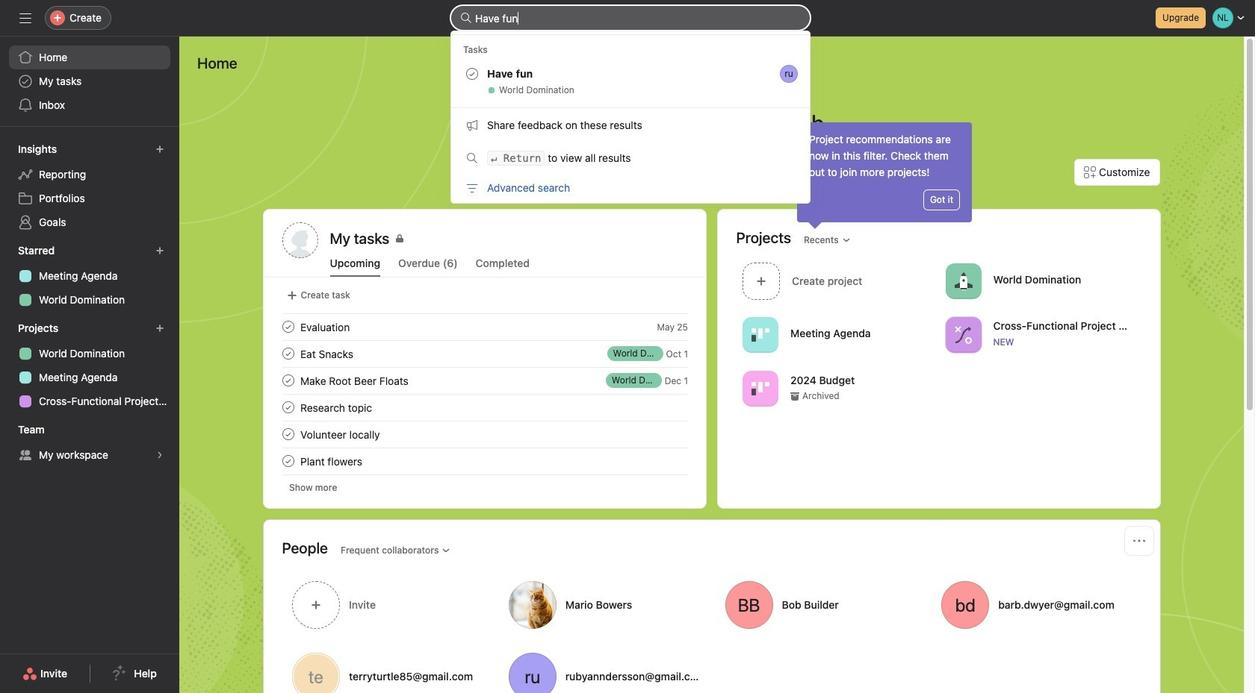 Task type: vqa. For each thing, say whether or not it's contained in the screenshot.
Maria
no



Task type: describe. For each thing, give the bounding box(es) containing it.
3 mark complete image from the top
[[279, 426, 297, 444]]

line_and_symbols image
[[954, 326, 972, 344]]

teams element
[[0, 417, 179, 471]]

add items to starred image
[[155, 247, 164, 255]]

global element
[[0, 37, 179, 126]]

5 mark complete checkbox from the top
[[279, 426, 297, 444]]

mark complete image for 3rd list item
[[279, 372, 297, 390]]

see details, my workspace image
[[155, 451, 164, 460]]

mark complete image for fifth list item from the bottom
[[279, 318, 297, 336]]

4 list item from the top
[[264, 394, 706, 421]]

1 board image from the top
[[751, 326, 769, 344]]

new project or portfolio image
[[155, 324, 164, 333]]

actions image
[[1133, 536, 1145, 548]]

insights element
[[0, 136, 179, 238]]

mark complete image for 1st list item from the bottom
[[279, 453, 297, 471]]

2 list item from the top
[[264, 341, 706, 368]]

prominent image
[[460, 12, 472, 24]]

rocket image
[[954, 272, 972, 290]]



Task type: locate. For each thing, give the bounding box(es) containing it.
2 mark complete image from the top
[[279, 399, 297, 417]]

1 mark complete checkbox from the top
[[279, 318, 297, 336]]

None field
[[451, 6, 810, 30]]

0 vertical spatial mark complete image
[[279, 345, 297, 363]]

hide sidebar image
[[19, 12, 31, 24]]

board image
[[751, 326, 769, 344], [751, 380, 769, 398]]

new insights image
[[155, 145, 164, 154]]

list item
[[264, 314, 706, 341], [264, 341, 706, 368], [264, 368, 706, 394], [264, 394, 706, 421], [264, 448, 706, 475]]

5 list item from the top
[[264, 448, 706, 475]]

0 vertical spatial board image
[[751, 326, 769, 344]]

Search tasks, projects, and more text field
[[451, 6, 810, 30]]

mark complete image
[[279, 318, 297, 336], [279, 372, 297, 390], [279, 426, 297, 444], [279, 453, 297, 471]]

Mark complete checkbox
[[279, 318, 297, 336], [279, 345, 297, 363], [279, 372, 297, 390], [279, 399, 297, 417], [279, 426, 297, 444]]

starred element
[[0, 238, 179, 315]]

mark complete image
[[279, 345, 297, 363], [279, 399, 297, 417]]

1 mark complete image from the top
[[279, 318, 297, 336]]

3 mark complete checkbox from the top
[[279, 372, 297, 390]]

mark complete image for mark complete checkbox for second list item from the bottom of the page
[[279, 399, 297, 417]]

mark complete image for mark complete checkbox associated with 4th list item from the bottom
[[279, 345, 297, 363]]

add profile photo image
[[282, 223, 318, 258]]

2 mark complete image from the top
[[279, 372, 297, 390]]

2 board image from the top
[[751, 380, 769, 398]]

1 vertical spatial mark complete image
[[279, 399, 297, 417]]

1 list item from the top
[[264, 314, 706, 341]]

4 mark complete image from the top
[[279, 453, 297, 471]]

4 mark complete checkbox from the top
[[279, 399, 297, 417]]

mark complete checkbox for fifth list item from the bottom
[[279, 318, 297, 336]]

Mark complete checkbox
[[279, 453, 297, 471]]

mark complete checkbox for second list item from the bottom of the page
[[279, 399, 297, 417]]

3 list item from the top
[[264, 368, 706, 394]]

projects element
[[0, 315, 179, 417]]

tooltip
[[797, 123, 972, 227]]

1 mark complete image from the top
[[279, 345, 297, 363]]

mark complete checkbox for 3rd list item
[[279, 372, 297, 390]]

1 vertical spatial board image
[[751, 380, 769, 398]]

mark complete checkbox for 4th list item from the bottom
[[279, 345, 297, 363]]

2 mark complete checkbox from the top
[[279, 345, 297, 363]]



